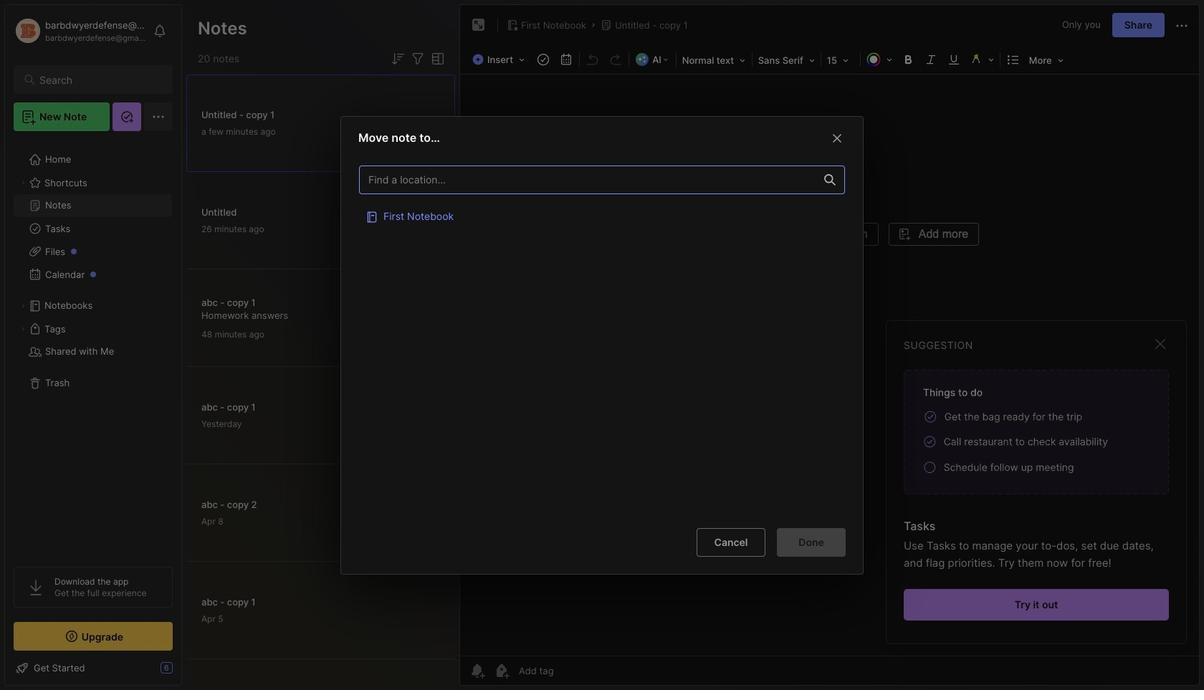 Task type: describe. For each thing, give the bounding box(es) containing it.
expand note image
[[470, 16, 488, 34]]

bold image
[[898, 49, 918, 70]]

underline image
[[944, 49, 964, 70]]

Find a location… text field
[[360, 168, 816, 191]]

expand tags image
[[19, 325, 27, 333]]

font family image
[[754, 50, 819, 69]]

Search text field
[[39, 73, 160, 87]]

bulleted list image
[[1004, 49, 1024, 70]]

font size image
[[823, 50, 859, 69]]

note window element
[[460, 4, 1200, 686]]

more image
[[1025, 50, 1068, 69]]

close image
[[829, 129, 846, 146]]

italic image
[[921, 49, 941, 70]]

Find a location field
[[352, 158, 853, 516]]



Task type: vqa. For each thing, say whether or not it's contained in the screenshot.
Font size image
yes



Task type: locate. For each thing, give the bounding box(es) containing it.
add tag image
[[493, 663, 511, 680]]

heading level image
[[678, 50, 751, 69]]

insert image
[[469, 50, 532, 69]]

cell
[[359, 201, 845, 230]]

tree
[[5, 140, 181, 554]]

None search field
[[39, 71, 160, 88]]

main element
[[0, 0, 186, 691]]

task image
[[534, 49, 554, 70]]

cell inside find a location field
[[359, 201, 845, 230]]

tree inside main element
[[5, 140, 181, 554]]

calendar event image
[[557, 49, 577, 70]]

expand notebooks image
[[19, 302, 27, 311]]

Note Editor text field
[[460, 74, 1200, 656]]

highlight image
[[966, 49, 999, 70]]

none search field inside main element
[[39, 71, 160, 88]]

add a reminder image
[[469, 663, 486, 680]]

font color image
[[862, 49, 897, 70]]



